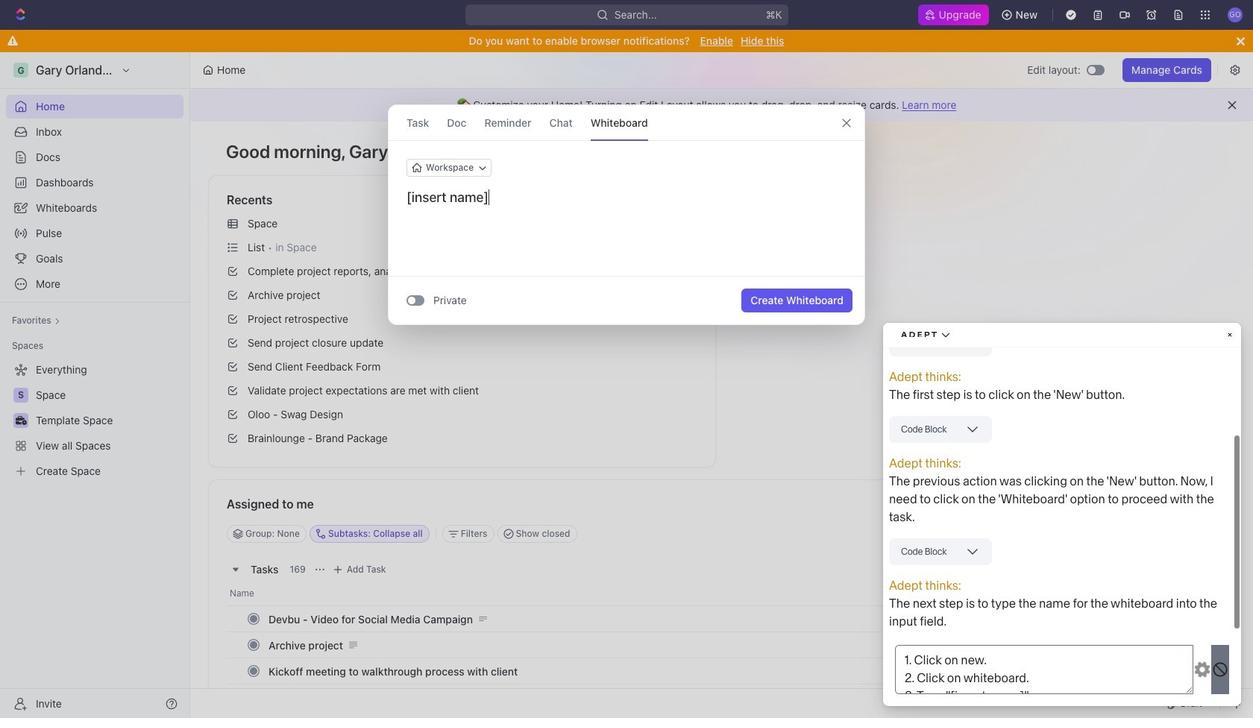 Task type: locate. For each thing, give the bounding box(es) containing it.
tree
[[6, 358, 184, 484]]

dialog
[[388, 104, 866, 325]]

alert
[[190, 89, 1254, 122]]

tree inside sidebar navigation
[[6, 358, 184, 484]]



Task type: vqa. For each thing, say whether or not it's contained in the screenshot.
the rightmost the Business
no



Task type: describe. For each thing, give the bounding box(es) containing it.
Name this Whiteboard... field
[[389, 189, 865, 207]]

sidebar navigation
[[0, 52, 190, 719]]



